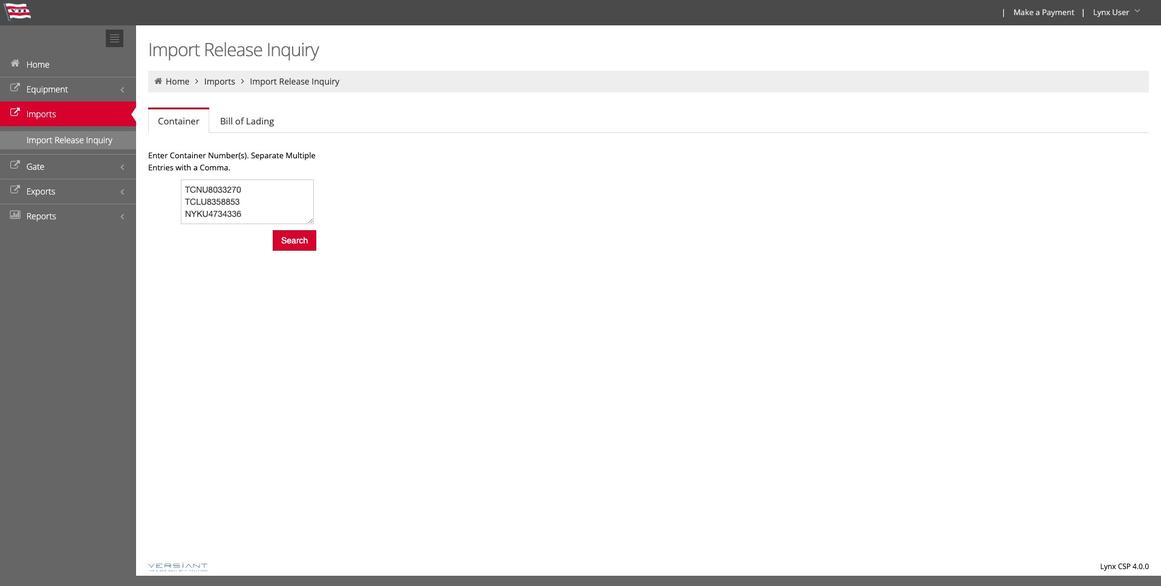 Task type: vqa. For each thing, say whether or not it's contained in the screenshot.
rightmost "Login"
no



Task type: describe. For each thing, give the bounding box(es) containing it.
bill
[[220, 115, 233, 127]]

of
[[235, 115, 244, 127]]

container link
[[148, 109, 209, 133]]

multiple
[[286, 150, 316, 161]]

2 vertical spatial release
[[55, 134, 84, 146]]

1 vertical spatial home
[[166, 76, 190, 87]]

container inside 'link'
[[158, 115, 199, 127]]

entries
[[148, 162, 174, 173]]

equipment link
[[0, 77, 136, 102]]

gate
[[26, 161, 44, 172]]

user
[[1112, 7, 1129, 18]]

1 horizontal spatial release
[[204, 37, 262, 62]]

enter container number(s).  separate multiple entries with a comma.
[[148, 150, 316, 173]]

exports
[[26, 186, 55, 197]]

angle down image
[[1131, 7, 1143, 15]]

search button
[[273, 230, 316, 251]]

with
[[176, 162, 191, 173]]

1 vertical spatial import release inquiry link
[[0, 131, 136, 149]]

lynx for lynx csp 4.0.0
[[1100, 562, 1116, 572]]

1 horizontal spatial import release inquiry link
[[250, 76, 339, 87]]

container inside enter container number(s).  separate multiple entries with a comma.
[[170, 150, 206, 161]]

0 vertical spatial imports
[[204, 76, 235, 87]]

comma.
[[200, 162, 230, 173]]

external link image for imports
[[9, 109, 21, 117]]

inquiry for import release inquiry link to the bottom
[[86, 134, 112, 146]]

1 horizontal spatial home link
[[166, 76, 190, 87]]

lynx user
[[1093, 7, 1129, 18]]

lynx for lynx user
[[1093, 7, 1110, 18]]

gate link
[[0, 154, 136, 179]]

external link image for equipment
[[9, 84, 21, 93]]

lynx csp 4.0.0
[[1100, 562, 1149, 572]]

0 vertical spatial import release inquiry
[[148, 37, 319, 62]]

lading
[[246, 115, 274, 127]]

0 vertical spatial home
[[26, 59, 50, 70]]

make
[[1014, 7, 1034, 18]]

1 vertical spatial imports link
[[0, 102, 136, 126]]

0 vertical spatial home image
[[9, 59, 21, 68]]



Task type: locate. For each thing, give the bounding box(es) containing it.
import release inquiry link up lading
[[250, 76, 339, 87]]

lynx user link
[[1088, 0, 1148, 25]]

2 angle right image from the left
[[237, 77, 248, 85]]

import release inquiry link
[[250, 76, 339, 87], [0, 131, 136, 149]]

None text field
[[181, 180, 314, 224]]

1 vertical spatial inquiry
[[312, 76, 339, 87]]

home link up container 'link'
[[166, 76, 190, 87]]

2 vertical spatial import release inquiry
[[27, 134, 112, 146]]

4.0.0
[[1133, 562, 1149, 572]]

1 external link image from the top
[[9, 84, 21, 93]]

external link image for exports
[[9, 186, 21, 195]]

0 vertical spatial lynx
[[1093, 7, 1110, 18]]

0 horizontal spatial a
[[193, 162, 198, 173]]

home
[[26, 59, 50, 70], [166, 76, 190, 87]]

2 | from the left
[[1081, 7, 1085, 18]]

external link image inside gate link
[[9, 161, 21, 170]]

1 vertical spatial import
[[250, 76, 277, 87]]

0 horizontal spatial |
[[1001, 7, 1006, 18]]

2 external link image from the top
[[9, 186, 21, 195]]

imports down equipment on the left
[[26, 108, 56, 120]]

home link
[[0, 52, 136, 77], [166, 76, 190, 87]]

0 vertical spatial container
[[158, 115, 199, 127]]

1 vertical spatial a
[[193, 162, 198, 173]]

2 external link image from the top
[[9, 161, 21, 170]]

1 vertical spatial home image
[[153, 77, 164, 85]]

make a payment
[[1014, 7, 1074, 18]]

a right with
[[193, 162, 198, 173]]

imports link down equipment on the left
[[0, 102, 136, 126]]

imports up bill
[[204, 76, 235, 87]]

equipment
[[26, 83, 68, 95]]

0 horizontal spatial home
[[26, 59, 50, 70]]

1 horizontal spatial angle right image
[[237, 77, 248, 85]]

1 horizontal spatial a
[[1036, 7, 1040, 18]]

container
[[158, 115, 199, 127], [170, 150, 206, 161]]

payment
[[1042, 7, 1074, 18]]

lynx left csp at the bottom right
[[1100, 562, 1116, 572]]

versiant image
[[148, 563, 207, 572]]

a inside enter container number(s).  separate multiple entries with a comma.
[[193, 162, 198, 173]]

0 vertical spatial inquiry
[[266, 37, 319, 62]]

| left make
[[1001, 7, 1006, 18]]

csp
[[1118, 562, 1131, 572]]

container up with
[[170, 150, 206, 161]]

imports link
[[204, 76, 235, 87], [0, 102, 136, 126]]

imports link up bill
[[204, 76, 235, 87]]

lynx left user
[[1093, 7, 1110, 18]]

1 | from the left
[[1001, 7, 1006, 18]]

0 vertical spatial external link image
[[9, 84, 21, 93]]

1 horizontal spatial home image
[[153, 77, 164, 85]]

a
[[1036, 7, 1040, 18], [193, 162, 198, 173]]

1 vertical spatial import release inquiry
[[250, 76, 339, 87]]

bill of lading link
[[210, 109, 284, 133]]

search
[[281, 236, 308, 246]]

0 vertical spatial imports link
[[204, 76, 235, 87]]

inquiry for rightmost import release inquiry link
[[312, 76, 339, 87]]

imports
[[204, 76, 235, 87], [26, 108, 56, 120]]

import release inquiry for rightmost import release inquiry link
[[250, 76, 339, 87]]

1 vertical spatial imports
[[26, 108, 56, 120]]

0 vertical spatial a
[[1036, 7, 1040, 18]]

external link image left gate
[[9, 161, 21, 170]]

external link image down the equipment link
[[9, 109, 21, 117]]

angle right image
[[192, 77, 202, 85], [237, 77, 248, 85]]

0 vertical spatial import
[[148, 37, 200, 62]]

1 horizontal spatial imports link
[[204, 76, 235, 87]]

external link image for gate
[[9, 161, 21, 170]]

angle right image up container 'link'
[[192, 77, 202, 85]]

0 vertical spatial external link image
[[9, 109, 21, 117]]

1 vertical spatial release
[[279, 76, 309, 87]]

|
[[1001, 7, 1006, 18], [1081, 7, 1085, 18]]

bill of lading
[[220, 115, 274, 127]]

1 vertical spatial container
[[170, 150, 206, 161]]

0 horizontal spatial angle right image
[[192, 77, 202, 85]]

bar chart image
[[9, 211, 21, 220]]

1 angle right image from the left
[[192, 77, 202, 85]]

0 vertical spatial release
[[204, 37, 262, 62]]

0 horizontal spatial home link
[[0, 52, 136, 77]]

external link image up bar chart image on the left of the page
[[9, 186, 21, 195]]

0 horizontal spatial release
[[55, 134, 84, 146]]

0 horizontal spatial import release inquiry link
[[0, 131, 136, 149]]

1 horizontal spatial |
[[1081, 7, 1085, 18]]

a right make
[[1036, 7, 1040, 18]]

release
[[204, 37, 262, 62], [279, 76, 309, 87], [55, 134, 84, 146]]

1 horizontal spatial imports
[[204, 76, 235, 87]]

import
[[148, 37, 200, 62], [250, 76, 277, 87], [27, 134, 52, 146]]

import release inquiry
[[148, 37, 319, 62], [250, 76, 339, 87], [27, 134, 112, 146]]

home link up equipment on the left
[[0, 52, 136, 77]]

home up equipment on the left
[[26, 59, 50, 70]]

number(s).
[[208, 150, 249, 161]]

container up the enter
[[158, 115, 199, 127]]

| right payment
[[1081, 7, 1085, 18]]

1 vertical spatial external link image
[[9, 186, 21, 195]]

make a payment link
[[1008, 0, 1079, 25]]

lynx inside lynx user link
[[1093, 7, 1110, 18]]

0 horizontal spatial import
[[27, 134, 52, 146]]

external link image inside exports "link"
[[9, 186, 21, 195]]

home up container 'link'
[[166, 76, 190, 87]]

enter
[[148, 150, 168, 161]]

inquiry
[[266, 37, 319, 62], [312, 76, 339, 87], [86, 134, 112, 146]]

2 vertical spatial import
[[27, 134, 52, 146]]

1 vertical spatial lynx
[[1100, 562, 1116, 572]]

1 horizontal spatial import
[[148, 37, 200, 62]]

import release inquiry for import release inquiry link to the bottom
[[27, 134, 112, 146]]

external link image
[[9, 84, 21, 93], [9, 161, 21, 170]]

separate
[[251, 150, 284, 161]]

external link image inside the equipment link
[[9, 84, 21, 93]]

external link image left equipment on the left
[[9, 84, 21, 93]]

0 horizontal spatial imports
[[26, 108, 56, 120]]

1 external link image from the top
[[9, 109, 21, 117]]

external link image inside 'imports' link
[[9, 109, 21, 117]]

home image
[[9, 59, 21, 68], [153, 77, 164, 85]]

0 horizontal spatial home image
[[9, 59, 21, 68]]

2 horizontal spatial release
[[279, 76, 309, 87]]

reports
[[26, 210, 56, 222]]

import release inquiry link up gate link
[[0, 131, 136, 149]]

0 horizontal spatial imports link
[[0, 102, 136, 126]]

reports link
[[0, 204, 136, 229]]

external link image
[[9, 109, 21, 117], [9, 186, 21, 195]]

home image up container 'link'
[[153, 77, 164, 85]]

0 vertical spatial import release inquiry link
[[250, 76, 339, 87]]

1 vertical spatial external link image
[[9, 161, 21, 170]]

lynx
[[1093, 7, 1110, 18], [1100, 562, 1116, 572]]

1 horizontal spatial home
[[166, 76, 190, 87]]

home image up the equipment link
[[9, 59, 21, 68]]

2 horizontal spatial import
[[250, 76, 277, 87]]

2 vertical spatial inquiry
[[86, 134, 112, 146]]

angle right image up of on the top left
[[237, 77, 248, 85]]

exports link
[[0, 179, 136, 204]]



